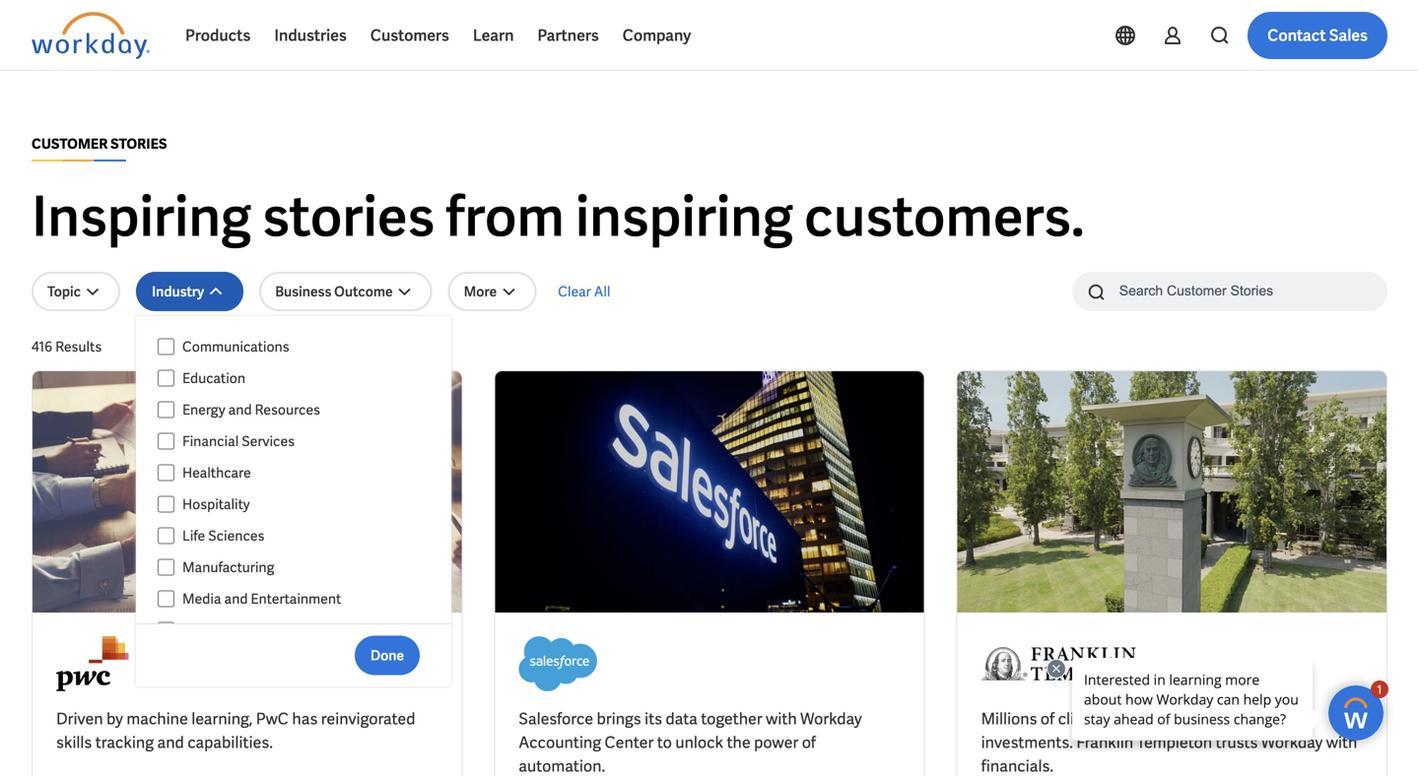 Task type: vqa. For each thing, say whether or not it's contained in the screenshot.
Nonprofit 'link' at the left bottom
yes



Task type: locate. For each thing, give the bounding box(es) containing it.
and down machine at the left
[[157, 733, 184, 753]]

of right power
[[802, 733, 816, 753]]

sciences
[[208, 527, 264, 545]]

learn
[[473, 25, 514, 46]]

1 horizontal spatial workday
[[1261, 733, 1323, 753]]

templeton up trusts
[[1207, 709, 1283, 730]]

accounting
[[519, 733, 601, 753]]

1 vertical spatial and
[[224, 590, 248, 608]]

of up investments.
[[1040, 709, 1055, 730]]

None checkbox
[[158, 401, 174, 419], [158, 433, 174, 450], [158, 464, 174, 482], [158, 496, 174, 513], [158, 527, 174, 545], [158, 590, 174, 608], [158, 622, 174, 640], [158, 401, 174, 419], [158, 433, 174, 450], [158, 464, 174, 482], [158, 496, 174, 513], [158, 527, 174, 545], [158, 590, 174, 608], [158, 622, 174, 640]]

financial services link
[[174, 430, 433, 453]]

education link
[[174, 367, 433, 390]]

industries button
[[262, 12, 359, 59]]

0 vertical spatial workday
[[800, 709, 862, 730]]

contact sales link
[[1248, 12, 1388, 59]]

0 vertical spatial franklin
[[1147, 709, 1204, 730]]

416 results
[[32, 338, 102, 356]]

topic button
[[32, 272, 120, 311]]

franklin down trust
[[1076, 733, 1133, 753]]

industry button
[[136, 272, 244, 311]]

None checkbox
[[158, 338, 174, 356], [158, 370, 174, 387], [158, 559, 174, 576], [158, 338, 174, 356], [158, 370, 174, 387], [158, 559, 174, 576]]

its
[[644, 709, 662, 730]]

go to the homepage image
[[32, 12, 150, 59]]

franklin right trust
[[1147, 709, 1204, 730]]

financials.
[[981, 756, 1053, 777]]

and for media
[[224, 590, 248, 608]]

communications
[[182, 338, 289, 356]]

and for energy
[[228, 401, 252, 419]]

templeton
[[1207, 709, 1283, 730], [1137, 733, 1212, 753]]

salesforce
[[519, 709, 593, 730]]

millions of clients trust franklin templeton with investments. franklin templeton trusts workday with financials.
[[981, 709, 1357, 777]]

stories
[[262, 181, 435, 253]]

learn button
[[461, 12, 526, 59]]

2 vertical spatial and
[[157, 733, 184, 753]]

resources
[[255, 401, 320, 419]]

and down the manufacturing
[[224, 590, 248, 608]]

1 horizontal spatial franklin
[[1147, 709, 1204, 730]]

by
[[106, 709, 123, 730]]

templeton down trust
[[1137, 733, 1212, 753]]

with inside "salesforce brings its data together with workday accounting center to unlock the power of automation."
[[766, 709, 797, 730]]

capabilities.
[[187, 733, 273, 753]]

sales
[[1329, 25, 1368, 46]]

0 horizontal spatial with
[[766, 709, 797, 730]]

services
[[242, 433, 295, 450]]

stories
[[111, 135, 167, 153]]

the
[[727, 733, 751, 753]]

1 horizontal spatial of
[[1040, 709, 1055, 730]]

company button
[[611, 12, 703, 59]]

0 horizontal spatial of
[[802, 733, 816, 753]]

results
[[55, 338, 102, 356]]

business outcome
[[275, 283, 393, 301]]

healthcare
[[182, 464, 251, 482]]

franklin
[[1147, 709, 1204, 730], [1076, 733, 1133, 753]]

media
[[182, 590, 221, 608]]

company
[[623, 25, 691, 46]]

and up financial services on the left
[[228, 401, 252, 419]]

with
[[766, 709, 797, 730], [1286, 709, 1317, 730], [1326, 733, 1357, 753]]

pwc
[[256, 709, 289, 730]]

more button
[[448, 272, 536, 311]]

clear all
[[558, 283, 610, 301]]

clients
[[1058, 709, 1106, 730]]

0 horizontal spatial workday
[[800, 709, 862, 730]]

0 vertical spatial of
[[1040, 709, 1055, 730]]

partners
[[537, 25, 599, 46]]

1 vertical spatial workday
[[1261, 733, 1323, 753]]

of
[[1040, 709, 1055, 730], [802, 733, 816, 753]]

inspiring
[[32, 181, 251, 253]]

salesforce.com image
[[519, 637, 598, 692]]

of inside millions of clients trust franklin templeton with investments. franklin templeton trusts workday with financials.
[[1040, 709, 1055, 730]]

products
[[185, 25, 251, 46]]

workday
[[800, 709, 862, 730], [1261, 733, 1323, 753]]

reinvigorated
[[321, 709, 415, 730]]

education
[[182, 370, 245, 387]]

media and entertainment link
[[174, 587, 433, 611]]

manufacturing
[[182, 559, 274, 576]]

0 horizontal spatial franklin
[[1076, 733, 1133, 753]]

and
[[228, 401, 252, 419], [224, 590, 248, 608], [157, 733, 184, 753]]

0 vertical spatial and
[[228, 401, 252, 419]]

clear all button
[[552, 272, 616, 311]]

financial
[[182, 433, 239, 450]]

workday inside "salesforce brings its data together with workday accounting center to unlock the power of automation."
[[800, 709, 862, 730]]

energy
[[182, 401, 225, 419]]

1 vertical spatial of
[[802, 733, 816, 753]]



Task type: describe. For each thing, give the bounding box(es) containing it.
automation.
[[519, 756, 605, 777]]

tracking
[[95, 733, 154, 753]]

energy and resources
[[182, 401, 320, 419]]

investments.
[[981, 733, 1073, 753]]

industry
[[152, 283, 204, 301]]

all
[[594, 283, 610, 301]]

to
[[657, 733, 672, 753]]

inspiring stories from inspiring customers.
[[32, 181, 1085, 253]]

trust
[[1109, 709, 1144, 730]]

machine
[[126, 709, 188, 730]]

contact
[[1268, 25, 1326, 46]]

products button
[[173, 12, 262, 59]]

clear
[[558, 283, 591, 301]]

workday inside millions of clients trust franklin templeton with investments. franklin templeton trusts workday with financials.
[[1261, 733, 1323, 753]]

financial services
[[182, 433, 295, 450]]

driven by machine learning, pwc has reinvigorated skills tracking and capabilities.
[[56, 709, 415, 753]]

1 vertical spatial franklin
[[1076, 733, 1133, 753]]

entertainment
[[251, 590, 341, 608]]

trusts
[[1216, 733, 1258, 753]]

0 vertical spatial templeton
[[1207, 709, 1283, 730]]

life sciences
[[182, 527, 264, 545]]

hospitality
[[182, 496, 250, 513]]

customers.
[[804, 181, 1085, 253]]

nonprofit link
[[174, 619, 433, 643]]

more
[[464, 283, 497, 301]]

media and entertainment
[[182, 590, 341, 608]]

nonprofit
[[182, 622, 243, 640]]

skills
[[56, 733, 92, 753]]

done
[[370, 647, 404, 665]]

Search Customer Stories text field
[[1107, 274, 1349, 308]]

has
[[292, 709, 318, 730]]

inspiring
[[575, 181, 793, 253]]

business outcome button
[[259, 272, 432, 311]]

power
[[754, 733, 798, 753]]

life sciences link
[[174, 524, 433, 548]]

together
[[701, 709, 762, 730]]

healthcare link
[[174, 461, 433, 485]]

salesforce brings its data together with workday accounting center to unlock the power of automation.
[[519, 709, 862, 777]]

416
[[32, 338, 52, 356]]

driven
[[56, 709, 103, 730]]

customer stories
[[32, 135, 167, 153]]

hospitality link
[[174, 493, 433, 516]]

business
[[275, 283, 332, 301]]

topic
[[47, 283, 81, 301]]

learning,
[[191, 709, 253, 730]]

energy and resources link
[[174, 398, 433, 422]]

life
[[182, 527, 205, 545]]

1 vertical spatial templeton
[[1137, 733, 1212, 753]]

communications link
[[174, 335, 433, 359]]

of inside "salesforce brings its data together with workday accounting center to unlock the power of automation."
[[802, 733, 816, 753]]

partners button
[[526, 12, 611, 59]]

franklin templeton companies, llc image
[[981, 637, 1155, 692]]

customers
[[370, 25, 449, 46]]

unlock
[[675, 733, 723, 753]]

customers button
[[359, 12, 461, 59]]

brings
[[597, 709, 641, 730]]

and inside driven by machine learning, pwc has reinvigorated skills tracking and capabilities.
[[157, 733, 184, 753]]

pricewaterhousecoopers global licensing services corporation (pwc) image
[[56, 637, 129, 692]]

data
[[666, 709, 698, 730]]

done button
[[355, 636, 420, 676]]

customer
[[32, 135, 108, 153]]

contact sales
[[1268, 25, 1368, 46]]

2 horizontal spatial with
[[1326, 733, 1357, 753]]

center
[[605, 733, 654, 753]]

manufacturing link
[[174, 556, 433, 579]]

outcome
[[334, 283, 393, 301]]

millions
[[981, 709, 1037, 730]]

industries
[[274, 25, 347, 46]]

1 horizontal spatial with
[[1286, 709, 1317, 730]]

from
[[446, 181, 564, 253]]



